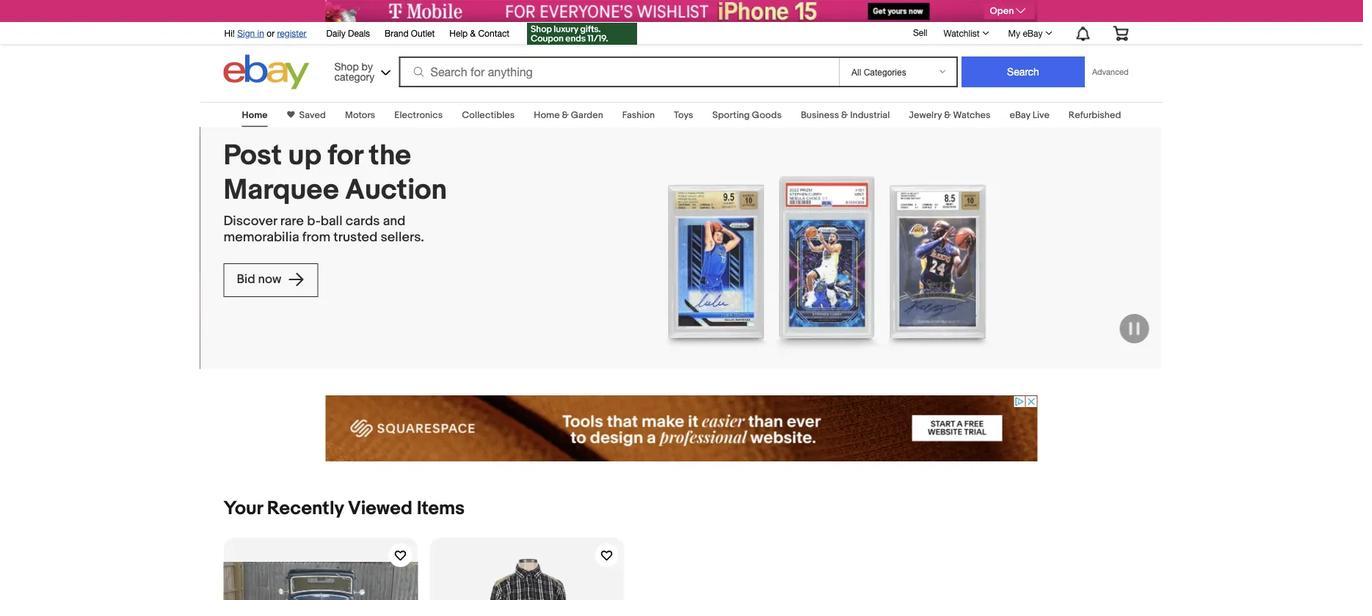 Task type: locate. For each thing, give the bounding box(es) containing it.
live
[[1033, 109, 1050, 121]]

1 home from the left
[[242, 109, 268, 121]]

brand outlet
[[385, 28, 435, 38]]

home & garden link
[[534, 109, 603, 121]]

account navigation
[[216, 18, 1140, 47]]

ebay
[[1023, 28, 1043, 38], [1010, 109, 1031, 121]]

your
[[224, 498, 263, 520]]

ebay right my
[[1023, 28, 1043, 38]]

home up post
[[242, 109, 268, 121]]

2 home from the left
[[534, 109, 560, 121]]

0 horizontal spatial home
[[242, 109, 268, 121]]

post up for the marquee auction discover rare b-ball cards and memorabilia from trusted sellers.
[[224, 139, 447, 246]]

brand
[[385, 28, 409, 38]]

your recently viewed items
[[224, 498, 465, 520]]

saved
[[299, 109, 326, 121]]

& right the help
[[470, 28, 476, 38]]

motors
[[345, 109, 376, 121]]

deals
[[348, 28, 370, 38]]

collectibles link
[[462, 109, 515, 121]]

help & contact
[[450, 28, 510, 38]]

daily deals link
[[326, 26, 370, 42]]

open
[[990, 5, 1014, 17]]

& left garden
[[562, 109, 569, 121]]

post
[[224, 139, 282, 173]]

shop by category banner
[[216, 18, 1140, 93]]

1 vertical spatial ebay
[[1010, 109, 1031, 121]]

advertisement region
[[326, 0, 1038, 22], [326, 396, 1038, 462]]

& inside account navigation
[[470, 28, 476, 38]]

business & industrial
[[801, 109, 890, 121]]

now
[[258, 272, 282, 288]]

shop
[[335, 60, 359, 72]]

& right the business
[[842, 109, 848, 121]]

cards
[[346, 213, 380, 230]]

1 horizontal spatial home
[[534, 109, 560, 121]]

viewed
[[348, 498, 413, 520]]

2 advertisement region from the top
[[326, 396, 1038, 462]]

up
[[288, 139, 322, 173]]

open button
[[984, 3, 1035, 19]]

home
[[242, 109, 268, 121], [534, 109, 560, 121]]

refurbished
[[1069, 109, 1122, 121]]

bid
[[237, 272, 255, 288]]

None submit
[[962, 57, 1085, 87]]

0 vertical spatial ebay
[[1023, 28, 1043, 38]]

& for home
[[562, 109, 569, 121]]

for
[[328, 139, 363, 173]]

ebay left live
[[1010, 109, 1031, 121]]

saved link
[[295, 109, 326, 121]]

goods
[[752, 109, 782, 121]]

ebay inside account navigation
[[1023, 28, 1043, 38]]

advanced link
[[1085, 57, 1136, 87]]

shop by category button
[[328, 55, 394, 86]]

hi! sign in or register
[[224, 28, 307, 38]]

bid now
[[237, 272, 284, 288]]

auction
[[345, 173, 447, 207]]

sporting
[[713, 109, 750, 121]]

& right 'jewelry' on the right top of the page
[[944, 109, 951, 121]]

my
[[1009, 28, 1021, 38]]

b-
[[307, 213, 321, 230]]

& for help
[[470, 28, 476, 38]]

post up for the marquee auction main content
[[0, 93, 1364, 601]]

advanced
[[1093, 67, 1129, 77]]

&
[[470, 28, 476, 38], [562, 109, 569, 121], [842, 109, 848, 121], [944, 109, 951, 121]]

toys
[[674, 109, 694, 121]]

trusted
[[334, 230, 378, 246]]

home & garden
[[534, 109, 603, 121]]

jewelry & watches link
[[909, 109, 991, 121]]

ball
[[321, 213, 343, 230]]

home left garden
[[534, 109, 560, 121]]

your shopping cart image
[[1113, 26, 1130, 41]]

jewelry
[[909, 109, 942, 121]]

register link
[[277, 28, 307, 38]]

0 vertical spatial advertisement region
[[326, 0, 1038, 22]]

post up for the marquee auction link
[[224, 139, 467, 208]]

daily deals
[[326, 28, 370, 38]]

watchlist
[[944, 28, 980, 38]]

1 vertical spatial advertisement region
[[326, 396, 1038, 462]]



Task type: vqa. For each thing, say whether or not it's contained in the screenshot.
Truck
no



Task type: describe. For each thing, give the bounding box(es) containing it.
electronics link
[[395, 109, 443, 121]]

sign
[[237, 28, 255, 38]]

advertisement region inside the post up for the marquee auction "main content"
[[326, 396, 1038, 462]]

watches
[[953, 109, 991, 121]]

sellers.
[[381, 230, 424, 246]]

marquee
[[224, 173, 339, 207]]

by
[[362, 60, 373, 72]]

in
[[257, 28, 264, 38]]

discover
[[224, 213, 277, 230]]

home for home & garden
[[534, 109, 560, 121]]

sign in link
[[237, 28, 264, 38]]

business
[[801, 109, 839, 121]]

hi!
[[224, 28, 235, 38]]

get the coupon image
[[527, 23, 638, 45]]

ebay live link
[[1010, 109, 1050, 121]]

motors link
[[345, 109, 376, 121]]

my ebay
[[1009, 28, 1043, 38]]

garden
[[571, 109, 603, 121]]

business & industrial link
[[801, 109, 890, 121]]

help
[[450, 28, 468, 38]]

refurbished link
[[1069, 109, 1122, 121]]

toys link
[[674, 109, 694, 121]]

sell link
[[907, 27, 934, 38]]

Search for anything text field
[[401, 58, 836, 86]]

from
[[302, 230, 331, 246]]

watchlist link
[[936, 24, 996, 42]]

ebay inside the post up for the marquee auction "main content"
[[1010, 109, 1031, 121]]

memorabilia
[[224, 230, 299, 246]]

electronics
[[395, 109, 443, 121]]

and
[[383, 213, 406, 230]]

my ebay link
[[1001, 24, 1059, 42]]

& for jewelry
[[944, 109, 951, 121]]

contact
[[478, 28, 510, 38]]

collectibles
[[462, 109, 515, 121]]

home for home
[[242, 109, 268, 121]]

ebay live
[[1010, 109, 1050, 121]]

sporting goods link
[[713, 109, 782, 121]]

rare
[[280, 213, 304, 230]]

daily
[[326, 28, 346, 38]]

1 advertisement region from the top
[[326, 0, 1038, 22]]

items
[[417, 498, 465, 520]]

shop by category
[[335, 60, 375, 83]]

sell
[[913, 27, 928, 38]]

category
[[335, 70, 375, 83]]

bid now link
[[224, 263, 318, 297]]

industrial
[[851, 109, 890, 121]]

jewelry & watches
[[909, 109, 991, 121]]

recently
[[267, 498, 344, 520]]

brand outlet link
[[385, 26, 435, 42]]

fashion link
[[622, 109, 655, 121]]

or
[[267, 28, 275, 38]]

fashion
[[622, 109, 655, 121]]

help & contact link
[[450, 26, 510, 42]]

sporting goods
[[713, 109, 782, 121]]

none submit inside shop by category banner
[[962, 57, 1085, 87]]

the
[[369, 139, 411, 173]]

outlet
[[411, 28, 435, 38]]

& for business
[[842, 109, 848, 121]]

register
[[277, 28, 307, 38]]



